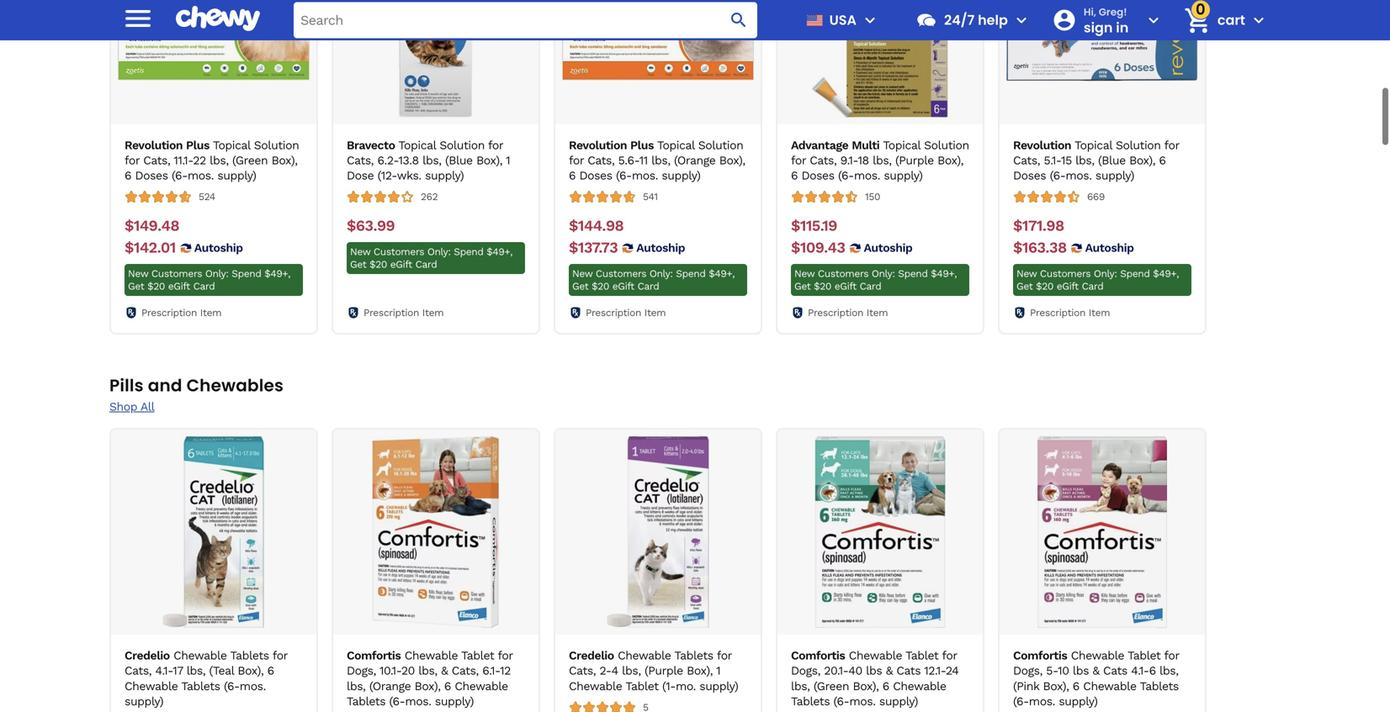 Task type: describe. For each thing, give the bounding box(es) containing it.
5.6-
[[618, 233, 639, 247]]

cart link
[[1177, 0, 1246, 40]]

6 for $115.19
[[791, 248, 798, 262]]

mos. for $149.48
[[188, 248, 214, 262]]

solution for $149.48
[[254, 218, 299, 231]]

mos. for $144.98
[[632, 248, 658, 262]]

autoship for $109.43
[[864, 320, 913, 334]]

plus for $149.48
[[186, 218, 210, 231]]

24/7 help link
[[909, 0, 1008, 40]]

list containing $149.48
[[109, 0, 1281, 414]]

$144.98 text field
[[569, 296, 624, 315]]

revolution topical solution for cats, 5.1-15 lbs, (blue box), 6 doses (6-mos. supply) image
[[1007, 5, 1198, 197]]

revolution plus topical solution for cats, 11.1-22 lbs, (green box), 6 doses (6-mos. supply) image
[[118, 5, 310, 197]]

prescription image
[[125, 386, 138, 399]]

shop all link
[[109, 479, 154, 493]]

only:
[[427, 325, 451, 337]]

multi
[[852, 218, 880, 231]]

topical solution for cats, 11.1-22 lbs, (green box), 6 doses (6-mos. supply)
[[125, 218, 299, 262]]

doses for $115.19
[[802, 248, 835, 262]]

all
[[140, 479, 154, 493]]

credelio chewable tablets for cats, 2-4 lbs, (purple box), 1 chewable tablet (1-mo. supply) image
[[562, 516, 754, 708]]

prescription item
[[141, 386, 222, 398]]

get
[[350, 338, 366, 350]]

cats, for $149.48
[[143, 233, 170, 247]]

$109.43 text field
[[791, 318, 845, 337]]

(6- for $171.98
[[1050, 248, 1066, 262]]

(orange
[[674, 233, 716, 247]]

(blue for wks.
[[445, 233, 473, 247]]

topical inside topical solution for cats, 6.2-13.8 lbs, (blue box), 1 dose (12-wks. supply)
[[399, 218, 436, 231]]

box), for $115.19
[[938, 233, 964, 247]]

for for $171.98
[[1164, 218, 1179, 231]]

greg!
[[1099, 5, 1127, 19]]

topical for $115.19
[[883, 218, 920, 231]]

lbs, for $144.98
[[651, 233, 670, 247]]

lbs, for $149.48
[[210, 233, 229, 247]]

topical solution for cats, 9.1-18 lbs, (purple box), 6 doses (6-mos. supply)
[[791, 218, 969, 262]]

$49+,
[[487, 325, 513, 337]]

cats, for $144.98
[[588, 233, 615, 247]]

cats, for $115.19
[[810, 233, 837, 247]]

comfortis chewable tablet for dogs, 10.1-20 lbs, & cats, 6.1-12 lbs, (orange box), 6 chewable tablets (6-... image
[[340, 516, 532, 708]]

help menu image
[[1011, 10, 1032, 30]]

1
[[506, 233, 510, 247]]

advantage multi
[[791, 218, 880, 231]]

$109.43
[[791, 318, 845, 336]]

customers
[[374, 325, 424, 337]]

$171.98 text field
[[1013, 296, 1064, 315]]

cart menu image
[[1249, 10, 1269, 30]]

2 list from the top
[[109, 508, 1281, 713]]

mos. for $115.19
[[854, 248, 880, 262]]

item
[[200, 386, 222, 398]]

$115.19 text field
[[791, 296, 837, 315]]

18
[[858, 233, 869, 247]]

3 revolution from the left
[[1013, 218, 1071, 231]]

comfortis chewable tablet for dogs, 20.1-40 lbs & cats 12.1-24 lbs, (green box), 6 chewable tablets (6-mo... image
[[784, 516, 976, 708]]

11
[[639, 233, 648, 247]]

topical for $171.98
[[1075, 218, 1112, 231]]

revolution plus topical solution for cats, 5.6-11 lbs, (orange box), 6 doses (6-mos. supply) image
[[562, 5, 754, 197]]

autoship for $142.01
[[194, 320, 243, 334]]

solution inside topical solution for cats, 6.2-13.8 lbs, (blue box), 1 dose (12-wks. supply)
[[440, 218, 485, 231]]

submit search image
[[729, 10, 749, 30]]

$149.48 text field
[[125, 296, 179, 315]]

dose
[[347, 248, 374, 262]]

$163.38 text field
[[1013, 318, 1067, 337]]

wks.
[[397, 248, 421, 262]]

autoship for $163.38
[[1085, 320, 1134, 334]]

revolution plus for $144.98
[[569, 218, 654, 231]]

for for $149.48
[[125, 233, 140, 247]]

in
[[1116, 18, 1129, 37]]

new
[[350, 325, 370, 337]]

solution for $144.98
[[698, 218, 743, 231]]

11.1-
[[174, 233, 193, 247]]



Task type: vqa. For each thing, say whether or not it's contained in the screenshot.
"$20 to 30"
no



Task type: locate. For each thing, give the bounding box(es) containing it.
$142.01
[[125, 318, 176, 336]]

2 mos. from the left
[[632, 248, 658, 262]]

lbs, right 13.8
[[423, 233, 441, 247]]

supply) for $144.98
[[662, 248, 701, 262]]

(6- for $144.98
[[616, 248, 632, 262]]

doses up '$149.48' on the left top of the page
[[135, 248, 168, 262]]

(green
[[232, 233, 268, 247]]

2 revolution plus from the left
[[569, 218, 654, 231]]

menu image inside usa dropdown button
[[860, 10, 880, 30]]

mos. inside 'topical solution for cats, 5.6-11 lbs, (orange box), 6 doses (6-mos. supply)'
[[632, 248, 658, 262]]

1 horizontal spatial menu image
[[860, 10, 880, 30]]

box), for $149.48
[[272, 233, 298, 247]]

supply) up 669
[[1096, 248, 1134, 262]]

2 autoship from the left
[[636, 320, 685, 334]]

box), inside topical solution for cats, 11.1-22 lbs, (green box), 6 doses (6-mos. supply)
[[272, 233, 298, 247]]

menu image right the usa
[[860, 10, 880, 30]]

mos. down 18
[[854, 248, 880, 262]]

solution inside topical solution for cats, 9.1-18 lbs, (purple box), 6 doses (6-mos. supply)
[[924, 218, 969, 231]]

lbs, inside topical solution for cats, 9.1-18 lbs, (purple box), 6 doses (6-mos. supply)
[[873, 233, 892, 247]]

1 box), from the left
[[272, 233, 298, 247]]

list
[[109, 0, 1281, 414], [109, 508, 1281, 713]]

egift
[[390, 338, 412, 350]]

(6- inside topical solution for cats, 9.1-18 lbs, (purple box), 6 doses (6-mos. supply)
[[838, 248, 854, 262]]

2 topical from the left
[[399, 218, 436, 231]]

hi, greg! sign in
[[1084, 5, 1129, 37]]

3 lbs, from the left
[[651, 233, 670, 247]]

(6- inside topical solution for cats, 11.1-22 lbs, (green box), 6 doses (6-mos. supply)
[[172, 248, 188, 262]]

6 for $144.98
[[569, 248, 576, 262]]

cats, up dose
[[347, 233, 374, 247]]

card
[[415, 338, 437, 350]]

supply) inside topical solution for cats, 11.1-22 lbs, (green box), 6 doses (6-mos. supply)
[[217, 248, 256, 262]]

24/7 help
[[944, 11, 1008, 29]]

cats, inside 'topical solution for cats, 5.6-11 lbs, (orange box), 6 doses (6-mos. supply)'
[[588, 233, 615, 247]]

for inside topical solution for cats, 6.2-13.8 lbs, (blue box), 1 dose (12-wks. supply)
[[488, 218, 503, 231]]

$171.98
[[1013, 296, 1064, 314]]

box), inside topical solution for cats, 9.1-18 lbs, (purple box), 6 doses (6-mos. supply)
[[938, 233, 964, 247]]

5.1-
[[1044, 233, 1061, 247]]

3 (6- from the left
[[838, 248, 854, 262]]

1 vertical spatial list
[[109, 508, 1281, 713]]

for inside topical solution for cats, 9.1-18 lbs, (purple box), 6 doses (6-mos. supply)
[[791, 233, 806, 247]]

chewables
[[186, 453, 284, 477]]

chewy home image
[[176, 0, 260, 37]]

revolution plus up 11.1-
[[125, 218, 210, 231]]

box), left the 1
[[476, 233, 502, 247]]

supply) for $149.48
[[217, 248, 256, 262]]

669
[[1087, 270, 1105, 282]]

credelio chewable tablets for cats, 4.1-17 lbs, (teal box), 6 chewable tablets (6-mos. supply) image
[[118, 516, 310, 708]]

(6- down 5.1-
[[1050, 248, 1066, 262]]

3 topical from the left
[[657, 218, 695, 231]]

topical for $149.48
[[213, 218, 250, 231]]

cats, inside topical solution for cats, 6.2-13.8 lbs, (blue box), 1 dose (12-wks. supply)
[[347, 233, 374, 247]]

revolution up 11.1-
[[125, 218, 183, 231]]

doses
[[135, 248, 168, 262], [579, 248, 612, 262], [802, 248, 835, 262], [1013, 248, 1046, 262]]

0 horizontal spatial menu image
[[121, 1, 155, 35]]

for inside topical solution for cats, 5.1-15 lbs, (blue box), 6 doses (6-mos. supply)
[[1164, 218, 1179, 231]]

advantage
[[791, 218, 849, 231]]

supply) inside topical solution for cats, 9.1-18 lbs, (purple box), 6 doses (6-mos. supply)
[[884, 248, 923, 262]]

1 horizontal spatial revolution
[[569, 218, 627, 231]]

(6-
[[172, 248, 188, 262], [616, 248, 632, 262], [838, 248, 854, 262], [1050, 248, 1066, 262]]

3 mos. from the left
[[854, 248, 880, 262]]

1 (6- from the left
[[172, 248, 188, 262]]

(blue inside topical solution for cats, 5.1-15 lbs, (blue box), 6 doses (6-mos. supply)
[[1098, 233, 1126, 247]]

topical solution for cats, 6.2-13.8 lbs, (blue box), 1 dose (12-wks. supply)
[[347, 218, 510, 262]]

revolution
[[125, 218, 183, 231], [569, 218, 627, 231], [1013, 218, 1071, 231]]

3 autoship from the left
[[864, 320, 913, 334]]

2 revolution from the left
[[569, 218, 627, 231]]

(6- inside topical solution for cats, 5.1-15 lbs, (blue box), 6 doses (6-mos. supply)
[[1050, 248, 1066, 262]]

1 revolution plus from the left
[[125, 218, 210, 231]]

solution for $115.19
[[924, 218, 969, 231]]

lbs, inside topical solution for cats, 6.2-13.8 lbs, (blue box), 1 dose (12-wks. supply)
[[423, 233, 441, 247]]

doses down advantage
[[802, 248, 835, 262]]

box), inside topical solution for cats, 6.2-13.8 lbs, (blue box), 1 dose (12-wks. supply)
[[476, 233, 502, 247]]

topical inside topical solution for cats, 9.1-18 lbs, (purple box), 6 doses (6-mos. supply)
[[883, 218, 920, 231]]

2 doses from the left
[[579, 248, 612, 262]]

cats, inside topical solution for cats, 11.1-22 lbs, (green box), 6 doses (6-mos. supply)
[[143, 233, 170, 247]]

22
[[193, 233, 206, 247]]

$163.38
[[1013, 318, 1067, 336]]

doses inside topical solution for cats, 11.1-22 lbs, (green box), 6 doses (6-mos. supply)
[[135, 248, 168, 262]]

items image
[[1183, 6, 1212, 35]]

6 inside 'topical solution for cats, 5.6-11 lbs, (orange box), 6 doses (6-mos. supply)'
[[569, 248, 576, 262]]

(blue up 669
[[1098, 233, 1126, 247]]

topical up 13.8
[[399, 218, 436, 231]]

revolution plus
[[125, 218, 210, 231], [569, 218, 654, 231]]

solution
[[254, 218, 299, 231], [440, 218, 485, 231], [698, 218, 743, 231], [924, 218, 969, 231], [1116, 218, 1161, 231]]

2 horizontal spatial revolution
[[1013, 218, 1071, 231]]

2 (blue from the left
[[1098, 233, 1126, 247]]

1 horizontal spatial revolution plus
[[569, 218, 654, 231]]

1 doses from the left
[[135, 248, 168, 262]]

2 supply) from the left
[[425, 248, 464, 262]]

revolution plus for $149.48
[[125, 218, 210, 231]]

cats, left 5.1-
[[1013, 233, 1040, 247]]

cats,
[[143, 233, 170, 247], [347, 233, 374, 247], [588, 233, 615, 247], [810, 233, 837, 247], [1013, 233, 1040, 247]]

6 inside topical solution for cats, 11.1-22 lbs, (green box), 6 doses (6-mos. supply)
[[125, 248, 131, 262]]

2 plus from the left
[[630, 218, 654, 231]]

(blue for mos.
[[1098, 233, 1126, 247]]

2 solution from the left
[[440, 218, 485, 231]]

doses for $171.98
[[1013, 248, 1046, 262]]

cats, inside topical solution for cats, 9.1-18 lbs, (purple box), 6 doses (6-mos. supply)
[[810, 233, 837, 247]]

4 doses from the left
[[1013, 248, 1046, 262]]

box), inside topical solution for cats, 5.1-15 lbs, (blue box), 6 doses (6-mos. supply)
[[1129, 233, 1156, 247]]

6 inside topical solution for cats, 9.1-18 lbs, (purple box), 6 doses (6-mos. supply)
[[791, 248, 798, 262]]

topical inside 'topical solution for cats, 5.6-11 lbs, (orange box), 6 doses (6-mos. supply)'
[[657, 218, 695, 231]]

mos. down 15 at the top right of the page
[[1066, 248, 1092, 262]]

mos. down the 11
[[632, 248, 658, 262]]

(6- down 5.6-
[[616, 248, 632, 262]]

cats, for $171.98
[[1013, 233, 1040, 247]]

plus for $144.98
[[630, 218, 654, 231]]

topical inside topical solution for cats, 5.1-15 lbs, (blue box), 6 doses (6-mos. supply)
[[1075, 218, 1112, 231]]

for for $115.19
[[791, 233, 806, 247]]

(6- inside 'topical solution for cats, 5.6-11 lbs, (orange box), 6 doses (6-mos. supply)'
[[616, 248, 632, 262]]

box), right (purple
[[938, 233, 964, 247]]

pills and chewables shop all
[[109, 453, 284, 493]]

Product search field
[[294, 2, 757, 38]]

mos. inside topical solution for cats, 5.1-15 lbs, (blue box), 6 doses (6-mos. supply)
[[1066, 248, 1092, 262]]

topical solution for cats, 5.6-11 lbs, (orange box), 6 doses (6-mos. supply)
[[569, 218, 745, 262]]

$149.48
[[125, 296, 179, 314]]

(blue
[[445, 233, 473, 247], [1098, 233, 1126, 247]]

plus up 22 at the left of page
[[186, 218, 210, 231]]

solution inside topical solution for cats, 11.1-22 lbs, (green box), 6 doses (6-mos. supply)
[[254, 218, 299, 231]]

menu image left chewy home image
[[121, 1, 155, 35]]

cart
[[1218, 11, 1246, 29]]

autoship
[[194, 320, 243, 334], [636, 320, 685, 334], [864, 320, 913, 334], [1085, 320, 1134, 334]]

2 lbs, from the left
[[423, 233, 441, 247]]

box),
[[272, 233, 298, 247], [476, 233, 502, 247], [719, 233, 745, 247], [938, 233, 964, 247], [1129, 233, 1156, 247]]

supply) inside topical solution for cats, 5.1-15 lbs, (blue box), 6 doses (6-mos. supply)
[[1096, 248, 1134, 262]]

menu image
[[121, 1, 155, 35], [860, 10, 880, 30]]

150
[[865, 270, 880, 282]]

revolution up 5.1-
[[1013, 218, 1071, 231]]

4 supply) from the left
[[884, 248, 923, 262]]

1 (blue from the left
[[445, 233, 473, 247]]

$142.01 text field
[[125, 318, 176, 337]]

topical up 669
[[1075, 218, 1112, 231]]

0 horizontal spatial revolution plus
[[125, 218, 210, 231]]

hi,
[[1084, 5, 1096, 19]]

lbs, right 18
[[873, 233, 892, 247]]

revolution plus up 5.6-
[[569, 218, 654, 231]]

bravecto
[[347, 218, 395, 231]]

chewy support image
[[916, 9, 937, 31]]

box), right the '(orange'
[[719, 233, 745, 247]]

autoship for $137.73
[[636, 320, 685, 334]]

topical inside topical solution for cats, 11.1-22 lbs, (green box), 6 doses (6-mos. supply)
[[213, 218, 250, 231]]

$115.19
[[791, 296, 837, 314]]

0 horizontal spatial (blue
[[445, 233, 473, 247]]

4 topical from the left
[[883, 218, 920, 231]]

usa
[[829, 11, 857, 29]]

supply) inside 'topical solution for cats, 5.6-11 lbs, (orange box), 6 doses (6-mos. supply)'
[[662, 248, 701, 262]]

4 autoship from the left
[[1085, 320, 1134, 334]]

doses inside topical solution for cats, 5.1-15 lbs, (blue box), 6 doses (6-mos. supply)
[[1013, 248, 1046, 262]]

solution for $171.98
[[1116, 218, 1161, 231]]

mos.
[[188, 248, 214, 262], [632, 248, 658, 262], [854, 248, 880, 262], [1066, 248, 1092, 262]]

6.2-
[[377, 233, 398, 247]]

advantage multi topical solution for cats, 9.1-18 lbs, (purple box), 6 doses (6-mos. supply) image
[[784, 5, 976, 197]]

revolution up 5.6-
[[569, 218, 627, 231]]

box), right (green
[[272, 233, 298, 247]]

help
[[978, 11, 1008, 29]]

3 cats, from the left
[[588, 233, 615, 247]]

for inside 'topical solution for cats, 5.6-11 lbs, (orange box), 6 doses (6-mos. supply)'
[[569, 233, 584, 247]]

cats, inside topical solution for cats, 5.1-15 lbs, (blue box), 6 doses (6-mos. supply)
[[1013, 233, 1040, 247]]

mos. for $171.98
[[1066, 248, 1092, 262]]

$137.73
[[569, 318, 618, 336]]

topical for $144.98
[[657, 218, 695, 231]]

solution inside topical solution for cats, 5.1-15 lbs, (blue box), 6 doses (6-mos. supply)
[[1116, 218, 1161, 231]]

topical up (purple
[[883, 218, 920, 231]]

solution inside 'topical solution for cats, 5.6-11 lbs, (orange box), 6 doses (6-mos. supply)'
[[698, 218, 743, 231]]

13.8
[[398, 233, 419, 247]]

4 (6- from the left
[[1050, 248, 1066, 262]]

3 solution from the left
[[698, 218, 743, 231]]

(blue inside topical solution for cats, 6.2-13.8 lbs, (blue box), 1 dose (12-wks. supply)
[[445, 233, 473, 247]]

4 cats, from the left
[[810, 233, 837, 247]]

sign
[[1084, 18, 1113, 37]]

lbs, inside topical solution for cats, 5.1-15 lbs, (blue box), 6 doses (6-mos. supply)
[[1076, 233, 1095, 247]]

lbs, inside topical solution for cats, 11.1-22 lbs, (green box), 6 doses (6-mos. supply)
[[210, 233, 229, 247]]

(6- down 9.1-
[[838, 248, 854, 262]]

Search text field
[[294, 2, 757, 38]]

lbs, inside 'topical solution for cats, 5.6-11 lbs, (orange box), 6 doses (6-mos. supply)'
[[651, 233, 670, 247]]

mos. down 22 at the left of page
[[188, 248, 214, 262]]

(12-
[[378, 248, 397, 262]]

1 horizontal spatial (blue
[[1098, 233, 1126, 247]]

5 cats, from the left
[[1013, 233, 1040, 247]]

for inside topical solution for cats, 11.1-22 lbs, (green box), 6 doses (6-mos. supply)
[[125, 233, 140, 247]]

2 box), from the left
[[476, 233, 502, 247]]

pills
[[109, 453, 144, 477]]

mos. inside topical solution for cats, 9.1-18 lbs, (purple box), 6 doses (6-mos. supply)
[[854, 248, 880, 262]]

1 autoship from the left
[[194, 320, 243, 334]]

6 for $149.48
[[125, 248, 131, 262]]

supply) for $171.98
[[1096, 248, 1134, 262]]

supply)
[[217, 248, 256, 262], [425, 248, 464, 262], [662, 248, 701, 262], [884, 248, 923, 262], [1096, 248, 1134, 262]]

2 (6- from the left
[[616, 248, 632, 262]]

1 lbs, from the left
[[210, 233, 229, 247]]

(6- down 11.1-
[[172, 248, 188, 262]]

5 solution from the left
[[1116, 218, 1161, 231]]

doses inside topical solution for cats, 9.1-18 lbs, (purple box), 6 doses (6-mos. supply)
[[802, 248, 835, 262]]

doses inside 'topical solution for cats, 5.6-11 lbs, (orange box), 6 doses (6-mos. supply)'
[[579, 248, 612, 262]]

1 cats, from the left
[[143, 233, 170, 247]]

524
[[199, 270, 215, 282]]

2 cats, from the left
[[347, 233, 374, 247]]

box), inside 'topical solution for cats, 5.6-11 lbs, (orange box), 6 doses (6-mos. supply)'
[[719, 233, 745, 247]]

9.1-
[[840, 233, 858, 247]]

$137.73 text field
[[569, 318, 618, 337]]

1 topical from the left
[[213, 218, 250, 231]]

doses for $144.98
[[579, 248, 612, 262]]

6
[[1159, 233, 1166, 247], [125, 248, 131, 262], [569, 248, 576, 262], [791, 248, 798, 262]]

comfortis chewable tablet for dogs, 5-10 lbs & cats 4.1-6 lbs, (pink box), 6 chewable tablets (6-mos. sup... image
[[1007, 516, 1198, 708]]

0 horizontal spatial plus
[[186, 218, 210, 231]]

cats, left 11.1-
[[143, 233, 170, 247]]

lbs, right 22 at the left of page
[[210, 233, 229, 247]]

bravecto topical solution for cats, 6.2-13.8 lbs, (blue box), 1 dose (12-wks. supply) image
[[340, 5, 532, 197]]

15
[[1061, 233, 1072, 247]]

lbs, right the 11
[[651, 233, 670, 247]]

$63.99
[[347, 296, 395, 314]]

autoship down 669
[[1085, 320, 1134, 334]]

for
[[488, 218, 503, 231], [1164, 218, 1179, 231], [125, 233, 140, 247], [569, 233, 584, 247], [791, 233, 806, 247]]

box), for $144.98
[[719, 233, 745, 247]]

$63.99 text field
[[347, 296, 395, 315]]

1 revolution from the left
[[125, 218, 183, 231]]

262
[[421, 270, 438, 282]]

plus up the 11
[[630, 218, 654, 231]]

doses up $144.98
[[579, 248, 612, 262]]

spend
[[454, 325, 484, 337]]

6 inside topical solution for cats, 5.1-15 lbs, (blue box), 6 doses (6-mos. supply)
[[1159, 233, 1166, 247]]

4 mos. from the left
[[1066, 248, 1092, 262]]

4 lbs, from the left
[[873, 233, 892, 247]]

24/7
[[944, 11, 975, 29]]

541
[[643, 270, 658, 282]]

account menu image
[[1144, 10, 1164, 30]]

1 supply) from the left
[[217, 248, 256, 262]]

shop
[[109, 479, 137, 493]]

lbs, for $171.98
[[1076, 233, 1095, 247]]

5 box), from the left
[[1129, 233, 1156, 247]]

lbs, for $115.19
[[873, 233, 892, 247]]

(blue left the 1
[[445, 233, 473, 247]]

3 box), from the left
[[719, 233, 745, 247]]

topical
[[213, 218, 250, 231], [399, 218, 436, 231], [657, 218, 695, 231], [883, 218, 920, 231], [1075, 218, 1112, 231]]

3 doses from the left
[[802, 248, 835, 262]]

supply) down (green
[[217, 248, 256, 262]]

0 vertical spatial list
[[109, 0, 1281, 414]]

usa button
[[799, 0, 880, 40]]

plus
[[186, 218, 210, 231], [630, 218, 654, 231]]

4 solution from the left
[[924, 218, 969, 231]]

(6- for $149.48
[[172, 248, 188, 262]]

cats, down advantage
[[810, 233, 837, 247]]

doses for $149.48
[[135, 248, 168, 262]]

prescription
[[141, 386, 197, 398]]

cats, left 5.6-
[[588, 233, 615, 247]]

1 list from the top
[[109, 0, 1281, 414]]

supply) down the '(orange'
[[662, 248, 701, 262]]

6 for $171.98
[[1159, 233, 1166, 247]]

autoship down 524
[[194, 320, 243, 334]]

supply) inside topical solution for cats, 6.2-13.8 lbs, (blue box), 1 dose (12-wks. supply)
[[425, 248, 464, 262]]

box), for $171.98
[[1129, 233, 1156, 247]]

topical solution for cats, 5.1-15 lbs, (blue box), 6 doses (6-mos. supply)
[[1013, 218, 1179, 262]]

for for $144.98
[[569, 233, 584, 247]]

lbs, right 15 at the top right of the page
[[1076, 233, 1095, 247]]

new customers only: spend $49+, get $20 egift card
[[350, 325, 513, 350]]

topical up the '(orange'
[[657, 218, 695, 231]]

revolution for $144.98
[[569, 218, 627, 231]]

box), right 15 at the top right of the page
[[1129, 233, 1156, 247]]

1 mos. from the left
[[188, 248, 214, 262]]

0 horizontal spatial revolution
[[125, 218, 183, 231]]

autoship down 541
[[636, 320, 685, 334]]

1 plus from the left
[[186, 218, 210, 231]]

doses down 5.1-
[[1013, 248, 1046, 262]]

supply) for $115.19
[[884, 248, 923, 262]]

5 supply) from the left
[[1096, 248, 1134, 262]]

1 solution from the left
[[254, 218, 299, 231]]

1 horizontal spatial plus
[[630, 218, 654, 231]]

supply) down (purple
[[884, 248, 923, 262]]

supply) up "262"
[[425, 248, 464, 262]]

5 lbs, from the left
[[1076, 233, 1095, 247]]

revolution for $149.48
[[125, 218, 183, 231]]

topical up (green
[[213, 218, 250, 231]]

3 supply) from the left
[[662, 248, 701, 262]]

(purple
[[895, 233, 934, 247]]

4 box), from the left
[[938, 233, 964, 247]]

mos. inside topical solution for cats, 11.1-22 lbs, (green box), 6 doses (6-mos. supply)
[[188, 248, 214, 262]]

lbs,
[[210, 233, 229, 247], [423, 233, 441, 247], [651, 233, 670, 247], [873, 233, 892, 247], [1076, 233, 1095, 247]]

$20
[[370, 338, 387, 350]]

and
[[148, 453, 182, 477]]

autoship down 150 at the top right
[[864, 320, 913, 334]]

$144.98
[[569, 296, 624, 314]]

(6- for $115.19
[[838, 248, 854, 262]]

5 topical from the left
[[1075, 218, 1112, 231]]



